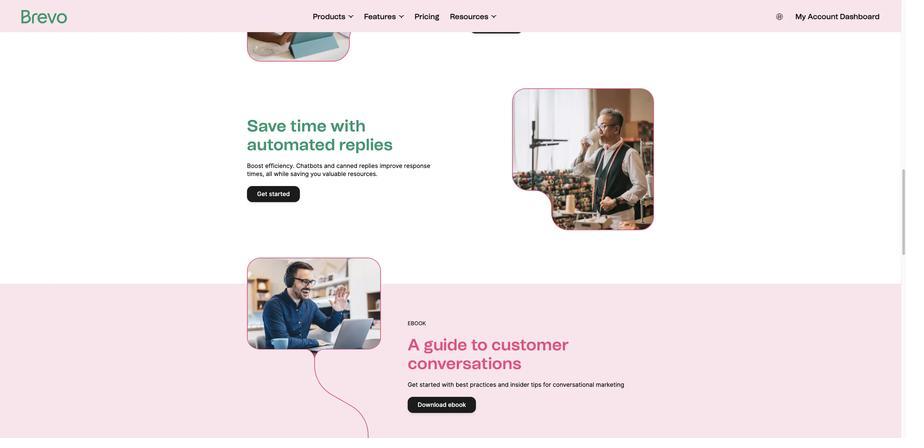 Task type: vqa. For each thing, say whether or not it's contained in the screenshot.
pros at the bottom right of page
no



Task type: locate. For each thing, give the bounding box(es) containing it.
0 vertical spatial get
[[480, 22, 491, 29]]

marketing
[[596, 382, 625, 389]]

get down resources 'link'
[[480, 22, 491, 29]]

1 vertical spatial started
[[269, 191, 290, 198]]

get up download on the bottom left
[[408, 382, 418, 389]]

and
[[324, 162, 335, 170], [498, 382, 509, 389]]

2 horizontal spatial started
[[492, 22, 513, 29]]

started for the left get started button
[[269, 191, 290, 198]]

account
[[808, 12, 839, 21]]

get started down all
[[257, 191, 290, 198]]

conversations
[[408, 354, 522, 374]]

started up download on the bottom left
[[420, 382, 441, 389]]

with for automated
[[331, 116, 366, 136]]

products link
[[313, 12, 354, 21]]

brevo image
[[21, 10, 67, 23]]

0 horizontal spatial with
[[331, 116, 366, 136]]

efficiency.
[[265, 162, 295, 170]]

download ebook
[[418, 402, 466, 409]]

automated
[[247, 135, 335, 154]]

time
[[290, 116, 327, 136]]

1 vertical spatial with
[[442, 382, 454, 389]]

chatbots
[[296, 162, 323, 170]]

response
[[404, 162, 431, 170]]

started down while
[[269, 191, 290, 198]]

2 vertical spatial get
[[408, 382, 418, 389]]

2 vertical spatial started
[[420, 382, 441, 389]]

insider
[[511, 382, 530, 389]]

1 horizontal spatial started
[[420, 382, 441, 389]]

1 vertical spatial and
[[498, 382, 509, 389]]

button image
[[777, 13, 783, 20]]

0 vertical spatial replies
[[339, 135, 393, 154]]

features
[[364, 12, 396, 21]]

my account dashboard link
[[796, 12, 880, 21]]

0 vertical spatial with
[[331, 116, 366, 136]]

replies up resources.
[[359, 162, 378, 170]]

times,
[[247, 171, 264, 178]]

started
[[492, 22, 513, 29], [269, 191, 290, 198], [420, 382, 441, 389]]

0 vertical spatial and
[[324, 162, 335, 170]]

0 horizontal spatial get
[[257, 191, 268, 198]]

customer
[[492, 335, 569, 355]]

0 horizontal spatial get started
[[257, 191, 290, 198]]

pricing
[[415, 12, 440, 21]]

resources link
[[450, 12, 497, 21]]

replies inside save time with automated replies
[[339, 135, 393, 154]]

2 horizontal spatial get
[[480, 22, 491, 29]]

and inside boost efficiency. chatbots and canned replies improve response times, all while saving you valuable resources.
[[324, 162, 335, 170]]

1 vertical spatial get
[[257, 191, 268, 198]]

with for best
[[442, 382, 454, 389]]

and left insider at the right of page
[[498, 382, 509, 389]]

replies
[[339, 135, 393, 154], [359, 162, 378, 170]]

get down times,
[[257, 191, 268, 198]]

1 horizontal spatial get started
[[480, 22, 513, 29]]

valuable
[[323, 171, 346, 178]]

random image
[[513, 88, 655, 230]]

replies up canned
[[339, 135, 393, 154]]

0 vertical spatial get started button
[[470, 17, 523, 34]]

0 vertical spatial get started
[[480, 22, 513, 29]]

improve
[[380, 162, 403, 170]]

1 horizontal spatial with
[[442, 382, 454, 389]]

get started
[[480, 22, 513, 29], [257, 191, 290, 198]]

get started down resources 'link'
[[480, 22, 513, 29]]

to
[[472, 335, 488, 355]]

1 vertical spatial replies
[[359, 162, 378, 170]]

get for the left get started button
[[257, 191, 268, 198]]

all
[[266, 171, 272, 178]]

and up valuable
[[324, 162, 335, 170]]

save time with automated replies
[[247, 116, 393, 154]]

features link
[[364, 12, 404, 21]]

1 vertical spatial get started
[[257, 191, 290, 198]]

with
[[331, 116, 366, 136], [442, 382, 454, 389]]

tips
[[532, 382, 542, 389]]

get started button
[[470, 17, 523, 34], [247, 186, 300, 202]]

get
[[480, 22, 491, 29], [257, 191, 268, 198], [408, 382, 418, 389]]

1 vertical spatial get started button
[[247, 186, 300, 202]]

0 horizontal spatial started
[[269, 191, 290, 198]]

started down resources 'link'
[[492, 22, 513, 29]]

conversational
[[553, 382, 595, 389]]

with inside save time with automated replies
[[331, 116, 366, 136]]

started for right get started button
[[492, 22, 513, 29]]

0 vertical spatial started
[[492, 22, 513, 29]]

0 horizontal spatial and
[[324, 162, 335, 170]]



Task type: describe. For each thing, give the bounding box(es) containing it.
ebook
[[408, 320, 426, 327]]

a guide to customer conversations
[[408, 335, 569, 374]]

my
[[796, 12, 807, 21]]

saving
[[291, 171, 309, 178]]

1 horizontal spatial and
[[498, 382, 509, 389]]

my account dashboard
[[796, 12, 880, 21]]

pricing link
[[415, 12, 440, 21]]

you
[[311, 171, 321, 178]]

dashboard
[[841, 12, 880, 21]]

best
[[456, 382, 469, 389]]

cta image image
[[247, 258, 381, 358]]

download
[[418, 402, 447, 409]]

replies inside boost efficiency. chatbots and canned replies improve response times, all while saving you valuable resources.
[[359, 162, 378, 170]]

canned
[[337, 162, 358, 170]]

guide
[[424, 335, 468, 355]]

a
[[408, 335, 420, 355]]

boost efficiency. chatbots and canned replies improve response times, all while saving you valuable resources.
[[247, 162, 431, 178]]

resources.
[[348, 171, 378, 178]]

while
[[274, 171, 289, 178]]

products
[[313, 12, 346, 21]]

ebook
[[448, 402, 466, 409]]

get for right get started button
[[480, 22, 491, 29]]

resources
[[450, 12, 489, 21]]

1 horizontal spatial get
[[408, 382, 418, 389]]

for
[[544, 382, 552, 389]]

practices
[[470, 382, 497, 389]]

download ebook button
[[408, 397, 476, 413]]

boost
[[247, 162, 264, 170]]

0 horizontal spatial get started button
[[247, 186, 300, 202]]

1 horizontal spatial get started button
[[470, 17, 523, 34]]

get started with best practices and insider tips for conversational marketing
[[408, 382, 625, 389]]

save
[[247, 116, 287, 136]]



